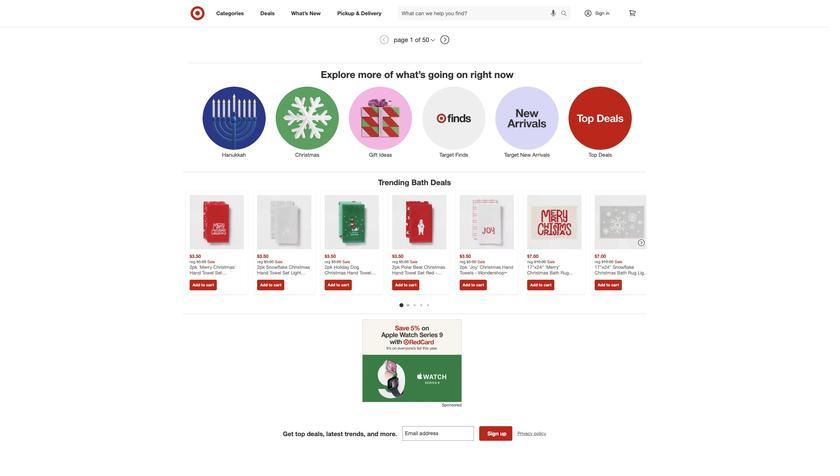 Task type: describe. For each thing, give the bounding box(es) containing it.
reg for 2pk snowflake christmas hand towel set light gray - wondershop™
[[257, 259, 263, 264]]

privacy
[[518, 431, 533, 437]]

sale for 2pk snowflake christmas hand towel set light gray - wondershop™
[[275, 259, 283, 264]]

top deals link
[[564, 85, 637, 159]]

hand inside $3.50 reg $5.00 sale 2pk holiday dog christmas hand towel set green - wondershop™
[[347, 270, 358, 276]]

- inside $3.50 reg $5.00 sale 2pk 'joy' christmas hand towels - wondershop™
[[475, 270, 477, 276]]

sign in
[[596, 10, 610, 16]]

$10.00 for snowflake
[[602, 259, 614, 264]]

christmas inside $7.00 reg $10.00 sale 17"x24" 'merry' christmas bath rug cream - wondershop™
[[527, 270, 549, 276]]

red/white
[[190, 276, 212, 282]]

gift ideas link
[[344, 85, 418, 159]]

$3.50 for 'merry
[[190, 254, 201, 259]]

$3.50 for polar
[[392, 254, 404, 259]]

reg for 17"x24" snowflake christmas bath rug light gray - wondershop™
[[595, 259, 601, 264]]

what's
[[291, 10, 308, 16]]

christmas inside $3.50 reg $5.00 sale 2pk holiday dog christmas hand towel set green - wondershop™
[[325, 270, 346, 276]]

polar
[[401, 264, 412, 270]]

- inside $3.50 reg $5.00 sale 2pk snowflake christmas hand towel set light gray - wondershop™
[[268, 276, 270, 282]]

hanukkah
[[222, 152, 246, 158]]

2pk for 2pk 'merry christmas' hand towel set red/white - wondershop™
[[190, 264, 197, 270]]

$5.00 for 'merry
[[197, 259, 206, 264]]

target for target finds
[[440, 152, 454, 158]]

$3.50 reg $5.00 sale 2pk polar bear christmas hand towel set red - wondershop™
[[392, 254, 445, 282]]

cart for 17"x24" snowflake christmas bath rug light gray - wondershop™
[[612, 283, 619, 288]]

0 horizontal spatial deals
[[261, 10, 275, 16]]

towel inside $3.50 reg $5.00 sale 2pk snowflake christmas hand towel set light gray - wondershop™
[[270, 270, 281, 276]]

2 horizontal spatial deals
[[599, 152, 612, 158]]

reg for 2pk 'merry christmas' hand towel set red/white - wondershop™
[[190, 259, 195, 264]]

1
[[410, 36, 414, 43]]

page 1 of 50
[[394, 36, 430, 43]]

set inside $3.50 reg $5.00 sale 2pk 'merry christmas' hand towel set red/white - wondershop™
[[215, 270, 222, 276]]

on
[[457, 68, 468, 80]]

advertisement region
[[363, 320, 462, 403]]

cart for 2pk polar bear christmas hand towel set red - wondershop™
[[409, 283, 417, 288]]

add to cart for 17"x24" snowflake christmas bath rug light gray - wondershop™
[[598, 283, 619, 288]]

$5.00 for holiday
[[332, 259, 341, 264]]

- inside $3.50 reg $5.00 sale 2pk polar bear christmas hand towel set red - wondershop™
[[436, 270, 438, 276]]

policy
[[534, 431, 547, 437]]

wondershop™ inside $3.50 reg $5.00 sale 2pk holiday dog christmas hand towel set green - wondershop™
[[350, 276, 379, 282]]

privacy policy
[[518, 431, 547, 437]]

trends,
[[345, 430, 366, 438]]

add to cart for 17"x24" 'merry' christmas bath rug cream - wondershop™
[[530, 283, 552, 288]]

sale for 2pk holiday dog christmas hand towel set green - wondershop™
[[342, 259, 350, 264]]

sale for 17"x24" snowflake christmas bath rug light gray - wondershop™
[[615, 259, 623, 264]]

sign in link
[[579, 6, 620, 21]]

pickup & delivery link
[[332, 6, 390, 21]]

sale for 2pk 'joy' christmas hand towels - wondershop™
[[478, 259, 485, 264]]

snowflake for rug
[[613, 264, 634, 270]]

cart for 2pk 'joy' christmas hand towels - wondershop™
[[476, 283, 484, 288]]

add to cart button for 17"x24" snowflake christmas bath rug light gray - wondershop™
[[595, 280, 622, 291]]

50
[[423, 36, 430, 43]]

christmas inside $7.00 reg $10.00 sale 17"x24" snowflake christmas bath rug light gray - wondershop™
[[595, 270, 616, 276]]

new for target
[[521, 152, 531, 158]]

search button
[[558, 6, 574, 22]]

red
[[426, 270, 434, 276]]

new for what's
[[310, 10, 321, 16]]

add left 'categories'
[[194, 10, 201, 14]]

cart for 2pk holiday dog christmas hand towel set green - wondershop™
[[341, 283, 349, 288]]

now
[[495, 68, 514, 80]]

towel inside $3.50 reg $5.00 sale 2pk holiday dog christmas hand towel set green - wondershop™
[[360, 270, 371, 276]]

page 1 of 50 button
[[391, 32, 439, 47]]

to for 2pk holiday dog christmas hand towel set green - wondershop™
[[336, 283, 340, 288]]

cart for 17"x24" 'merry' christmas bath rug cream - wondershop™
[[544, 283, 552, 288]]

2pk for 2pk polar bear christmas hand towel set red - wondershop™
[[392, 264, 400, 270]]

christmas inside $3.50 reg $5.00 sale 2pk polar bear christmas hand towel set red - wondershop™
[[424, 264, 445, 270]]

reg for 2pk holiday dog christmas hand towel set green - wondershop™
[[325, 259, 331, 264]]

get top deals, latest trends, and more.
[[283, 430, 397, 438]]

add to cart for 2pk 'joy' christmas hand towels - wondershop™
[[463, 283, 484, 288]]

what's new link
[[286, 6, 329, 21]]

page
[[394, 36, 408, 43]]

wondershop™ inside $3.50 reg $5.00 sale 2pk snowflake christmas hand towel set light gray - wondershop™
[[271, 276, 300, 282]]

reg for 17"x24" 'merry' christmas bath rug cream - wondershop™
[[527, 259, 533, 264]]

add for 2pk holiday dog christmas hand towel set green - wondershop™
[[328, 283, 335, 288]]

reg for 2pk 'joy' christmas hand towels - wondershop™
[[460, 259, 466, 264]]

add to cart button for 2pk 'joy' christmas hand towels - wondershop™
[[460, 280, 487, 291]]

green
[[333, 276, 346, 282]]

$3.50 reg $5.00 sale 2pk holiday dog christmas hand towel set green - wondershop™
[[325, 254, 379, 282]]

sale for 2pk 'merry christmas' hand towel set red/white - wondershop™
[[207, 259, 215, 264]]

$3.50 for 'joy'
[[460, 254, 471, 259]]

trending bath deals
[[378, 178, 451, 187]]

0 horizontal spatial bath
[[412, 178, 429, 187]]

add to cart for 2pk holiday dog christmas hand towel set green - wondershop™
[[328, 283, 349, 288]]

wondershop™ inside $7.00 reg $10.00 sale 17"x24" snowflake christmas bath rug light gray - wondershop™
[[609, 276, 638, 282]]

hand inside $3.50 reg $5.00 sale 2pk polar bear christmas hand towel set red - wondershop™
[[392, 270, 404, 276]]

categories
[[216, 10, 244, 16]]

light inside $7.00 reg $10.00 sale 17"x24" snowflake christmas bath rug light gray - wondershop™
[[638, 270, 648, 276]]

sale for 17"x24" 'merry' christmas bath rug cream - wondershop™
[[547, 259, 555, 264]]

wondershop™ inside $3.50 reg $5.00 sale 2pk 'joy' christmas hand towels - wondershop™
[[478, 270, 507, 276]]

delivery
[[361, 10, 382, 16]]

17"x24" for 17"x24" 'merry' christmas bath rug cream - wondershop™
[[527, 264, 544, 270]]

christmas'
[[213, 264, 236, 270]]

'merry
[[199, 264, 212, 270]]

2pk for 2pk snowflake christmas hand towel set light gray - wondershop™
[[257, 264, 265, 270]]

$7.00 for 17"x24" 'merry' christmas bath rug cream - wondershop™
[[527, 254, 539, 259]]

christmas link
[[271, 85, 344, 159]]

add for 2pk snowflake christmas hand towel set light gray - wondershop™
[[260, 283, 268, 288]]

add to cart button for 2pk 'merry christmas' hand towel set red/white - wondershop™
[[190, 280, 217, 291]]

dog
[[351, 264, 359, 270]]

and
[[367, 430, 379, 438]]

add to cart for 2pk 'merry christmas' hand towel set red/white - wondershop™
[[193, 283, 214, 288]]

more.
[[380, 430, 397, 438]]

add for 2pk 'merry christmas' hand towel set red/white - wondershop™
[[193, 283, 200, 288]]

add for 17"x24" 'merry' christmas bath rug cream - wondershop™
[[530, 283, 538, 288]]

up
[[501, 431, 507, 438]]

target new arrivals link
[[491, 85, 564, 159]]

reg for 2pk polar bear christmas hand towel set red - wondershop™
[[392, 259, 398, 264]]

target for target new arrivals
[[505, 152, 519, 158]]

privacy policy link
[[518, 431, 547, 438]]



Task type: locate. For each thing, give the bounding box(es) containing it.
1 target from the left
[[440, 152, 454, 158]]

1 snowflake from the left
[[266, 264, 288, 270]]

to down cream
[[539, 283, 543, 288]]

add to cart button
[[191, 7, 218, 17], [190, 280, 217, 291], [257, 280, 284, 291], [325, 280, 352, 291], [392, 280, 420, 291], [460, 280, 487, 291], [527, 280, 555, 291], [595, 280, 622, 291]]

17"x24" 'merry' christmas bath rug cream - wondershop™ image
[[527, 195, 582, 250], [527, 195, 582, 250]]

'merry'
[[545, 264, 560, 270]]

snowflake for towel
[[266, 264, 288, 270]]

add for 17"x24" snowflake christmas bath rug light gray - wondershop™
[[598, 283, 606, 288]]

search
[[558, 10, 574, 17]]

bath for 17"x24" 'merry' christmas bath rug cream - wondershop™
[[550, 270, 560, 276]]

17"x24" inside $7.00 reg $10.00 sale 17"x24" 'merry' christmas bath rug cream - wondershop™
[[527, 264, 544, 270]]

deals link
[[255, 6, 283, 21]]

2pk inside $3.50 reg $5.00 sale 2pk snowflake christmas hand towel set light gray - wondershop™
[[257, 264, 265, 270]]

1 horizontal spatial $10.00
[[602, 259, 614, 264]]

17"x24" for 17"x24" snowflake christmas bath rug light gray - wondershop™
[[595, 264, 612, 270]]

latest
[[327, 430, 343, 438]]

1 $10.00 from the left
[[534, 259, 546, 264]]

wondershop™
[[478, 270, 507, 276], [271, 276, 300, 282], [350, 276, 379, 282], [392, 276, 421, 282], [546, 276, 575, 282], [609, 276, 638, 282], [190, 282, 218, 287]]

3 2pk from the left
[[325, 264, 332, 270]]

add for 2pk polar bear christmas hand towel set red - wondershop™
[[395, 283, 403, 288]]

sale inside $7.00 reg $10.00 sale 17"x24" 'merry' christmas bath rug cream - wondershop™
[[547, 259, 555, 264]]

of for 1
[[415, 36, 421, 43]]

target finds
[[440, 152, 469, 158]]

2 sale from the left
[[275, 259, 283, 264]]

target
[[440, 152, 454, 158], [505, 152, 519, 158]]

4 towel from the left
[[405, 270, 416, 276]]

wondershop™ inside $7.00 reg $10.00 sale 17"x24" 'merry' christmas bath rug cream - wondershop™
[[546, 276, 575, 282]]

add to cart button for 2pk polar bear christmas hand towel set red - wondershop™
[[392, 280, 420, 291]]

sign left in
[[596, 10, 605, 16]]

add down $3.50 reg $5.00 sale 2pk snowflake christmas hand towel set light gray - wondershop™
[[260, 283, 268, 288]]

5 sale from the left
[[478, 259, 485, 264]]

2pk inside $3.50 reg $5.00 sale 2pk 'merry christmas' hand towel set red/white - wondershop™
[[190, 264, 197, 270]]

0 vertical spatial deals
[[261, 10, 275, 16]]

2 towel from the left
[[270, 270, 281, 276]]

deals down target finds
[[431, 178, 451, 187]]

$5.00
[[197, 259, 206, 264], [264, 259, 274, 264], [332, 259, 341, 264], [399, 259, 409, 264], [467, 259, 477, 264]]

sign up button
[[480, 427, 513, 442]]

$3.50 inside $3.50 reg $5.00 sale 2pk 'joy' christmas hand towels - wondershop™
[[460, 254, 471, 259]]

$3.50 inside $3.50 reg $5.00 sale 2pk snowflake christmas hand towel set light gray - wondershop™
[[257, 254, 268, 259]]

cream
[[527, 276, 541, 282]]

categories link
[[211, 6, 252, 21]]

to down green
[[336, 283, 340, 288]]

2 light from the left
[[638, 270, 648, 276]]

1 $7.00 from the left
[[527, 254, 539, 259]]

1 $3.50 from the left
[[190, 254, 201, 259]]

rug for 'merry'
[[561, 270, 569, 276]]

2pk inside $3.50 reg $5.00 sale 2pk holiday dog christmas hand towel set green - wondershop™
[[325, 264, 332, 270]]

2pk 'joy' christmas hand towels - wondershop™ image
[[460, 195, 514, 250], [460, 195, 514, 250]]

17"x24" snowflake christmas bath rug light gray - wondershop™ image
[[595, 195, 649, 250], [595, 195, 649, 250]]

1 horizontal spatial new
[[521, 152, 531, 158]]

to for 2pk 'merry christmas' hand towel set red/white - wondershop™
[[201, 283, 205, 288]]

2 gray from the left
[[595, 276, 605, 282]]

add for 2pk 'joy' christmas hand towels - wondershop™
[[463, 283, 470, 288]]

towels
[[460, 270, 474, 276]]

$7.00 for 17"x24" snowflake christmas bath rug light gray - wondershop™
[[595, 254, 606, 259]]

1 towel from the left
[[202, 270, 214, 276]]

to down $3.50 reg $5.00 sale 2pk snowflake christmas hand towel set light gray - wondershop™
[[269, 283, 273, 288]]

towel
[[202, 270, 214, 276], [270, 270, 281, 276], [360, 270, 371, 276], [405, 270, 416, 276]]

What can we help you find? suggestions appear below search field
[[398, 6, 563, 21]]

2pk inside $3.50 reg $5.00 sale 2pk 'joy' christmas hand towels - wondershop™
[[460, 264, 468, 270]]

snowflake inside $7.00 reg $10.00 sale 17"x24" snowflake christmas bath rug light gray - wondershop™
[[613, 264, 634, 270]]

of
[[415, 36, 421, 43], [385, 68, 394, 80]]

add to cart for 2pk snowflake christmas hand towel set light gray - wondershop™
[[260, 283, 281, 288]]

sponsored
[[442, 403, 462, 408]]

0 horizontal spatial $10.00
[[534, 259, 546, 264]]

hand
[[502, 264, 514, 270], [190, 270, 201, 276], [257, 270, 268, 276], [347, 270, 358, 276], [392, 270, 404, 276]]

gift
[[369, 152, 378, 158]]

add down polar
[[395, 283, 403, 288]]

1 17"x24" from the left
[[527, 264, 544, 270]]

top
[[295, 430, 305, 438]]

$7.00 inside $7.00 reg $10.00 sale 17"x24" snowflake christmas bath rug light gray - wondershop™
[[595, 254, 606, 259]]

wondershop™ inside $3.50 reg $5.00 sale 2pk 'merry christmas' hand towel set red/white - wondershop™
[[190, 282, 218, 287]]

target finds link
[[418, 85, 491, 159]]

0 horizontal spatial $7.00
[[527, 254, 539, 259]]

0 horizontal spatial of
[[385, 68, 394, 80]]

2pk for 2pk holiday dog christmas hand towel set green - wondershop™
[[325, 264, 332, 270]]

2 reg from the left
[[257, 259, 263, 264]]

$5.00 for 'joy'
[[467, 259, 477, 264]]

target new arrivals
[[505, 152, 550, 158]]

reg inside $7.00 reg $10.00 sale 17"x24" 'merry' christmas bath rug cream - wondershop™
[[527, 259, 533, 264]]

-
[[436, 270, 438, 276], [475, 270, 477, 276], [213, 276, 215, 282], [268, 276, 270, 282], [347, 276, 349, 282], [543, 276, 544, 282], [606, 276, 608, 282]]

hand inside $3.50 reg $5.00 sale 2pk 'joy' christmas hand towels - wondershop™
[[502, 264, 514, 270]]

add to cart down cream
[[530, 283, 552, 288]]

1 vertical spatial sign
[[488, 431, 499, 438]]

$10.00
[[534, 259, 546, 264], [602, 259, 614, 264]]

2 $10.00 from the left
[[602, 259, 614, 264]]

3 sale from the left
[[342, 259, 350, 264]]

cart left 'categories'
[[207, 10, 215, 14]]

set inside $3.50 reg $5.00 sale 2pk holiday dog christmas hand towel set green - wondershop™
[[325, 276, 332, 282]]

of right more
[[385, 68, 394, 80]]

bear
[[413, 264, 423, 270]]

0 vertical spatial of
[[415, 36, 421, 43]]

of inside dropdown button
[[415, 36, 421, 43]]

sign for sign in
[[596, 10, 605, 16]]

5 2pk from the left
[[460, 264, 468, 270]]

to for 17"x24" 'merry' christmas bath rug cream - wondershop™
[[539, 283, 543, 288]]

set inside $3.50 reg $5.00 sale 2pk polar bear christmas hand towel set red - wondershop™
[[418, 270, 425, 276]]

1 horizontal spatial sign
[[596, 10, 605, 16]]

0 vertical spatial sign
[[596, 10, 605, 16]]

2pk holiday dog christmas hand towel set green - wondershop™ image
[[325, 195, 379, 250], [325, 195, 379, 250]]

add down $7.00 reg $10.00 sale 17"x24" snowflake christmas bath rug light gray - wondershop™
[[598, 283, 606, 288]]

$10.00 inside $7.00 reg $10.00 sale 17"x24" 'merry' christmas bath rug cream - wondershop™
[[534, 259, 546, 264]]

add to cart down polar
[[395, 283, 417, 288]]

what's
[[396, 68, 426, 80]]

get
[[283, 430, 294, 438]]

2 $5.00 from the left
[[264, 259, 274, 264]]

to for 2pk 'joy' christmas hand towels - wondershop™
[[472, 283, 475, 288]]

1 horizontal spatial 17"x24"
[[595, 264, 612, 270]]

- inside $3.50 reg $5.00 sale 2pk holiday dog christmas hand towel set green - wondershop™
[[347, 276, 349, 282]]

2pk snowflake christmas hand towel set light gray - wondershop™ image
[[257, 195, 312, 250], [257, 195, 312, 250]]

set
[[215, 270, 222, 276], [283, 270, 290, 276], [418, 270, 425, 276], [325, 276, 332, 282]]

5 reg from the left
[[460, 259, 466, 264]]

sale
[[207, 259, 215, 264], [275, 259, 283, 264], [342, 259, 350, 264], [410, 259, 418, 264], [478, 259, 485, 264], [547, 259, 555, 264], [615, 259, 623, 264]]

add to cart down red/white
[[193, 283, 214, 288]]

trending
[[378, 178, 410, 187]]

1 vertical spatial new
[[521, 152, 531, 158]]

light inside $3.50 reg $5.00 sale 2pk snowflake christmas hand towel set light gray - wondershop™
[[291, 270, 301, 276]]

to
[[202, 10, 206, 14], [201, 283, 205, 288], [269, 283, 273, 288], [336, 283, 340, 288], [404, 283, 408, 288], [472, 283, 475, 288], [539, 283, 543, 288], [607, 283, 610, 288]]

&
[[356, 10, 360, 16]]

rug
[[561, 270, 569, 276], [628, 270, 637, 276]]

sign inside button
[[488, 431, 499, 438]]

cart for 2pk 'merry christmas' hand towel set red/white - wondershop™
[[206, 283, 214, 288]]

$3.50 inside $3.50 reg $5.00 sale 2pk 'merry christmas' hand towel set red/white - wondershop™
[[190, 254, 201, 259]]

- inside $7.00 reg $10.00 sale 17"x24" snowflake christmas bath rug light gray - wondershop™
[[606, 276, 608, 282]]

sale inside $3.50 reg $5.00 sale 2pk snowflake christmas hand towel set light gray - wondershop™
[[275, 259, 283, 264]]

0 horizontal spatial sign
[[488, 431, 499, 438]]

- inside $3.50 reg $5.00 sale 2pk 'merry christmas' hand towel set red/white - wondershop™
[[213, 276, 215, 282]]

1 rug from the left
[[561, 270, 569, 276]]

top
[[589, 152, 598, 158]]

2pk for 2pk 'joy' christmas hand towels - wondershop™
[[460, 264, 468, 270]]

6 reg from the left
[[527, 259, 533, 264]]

towel inside $3.50 reg $5.00 sale 2pk 'merry christmas' hand towel set red/white - wondershop™
[[202, 270, 214, 276]]

new left arrivals
[[521, 152, 531, 158]]

hand for 2pk 'merry christmas' hand towel set red/white - wondershop™
[[190, 270, 201, 276]]

add down towels
[[463, 283, 470, 288]]

christmas inside $3.50 reg $5.00 sale 2pk 'joy' christmas hand towels - wondershop™
[[480, 264, 501, 270]]

cart down green
[[341, 283, 349, 288]]

sale inside $7.00 reg $10.00 sale 17"x24" snowflake christmas bath rug light gray - wondershop™
[[615, 259, 623, 264]]

$7.00 reg $10.00 sale 17"x24" snowflake christmas bath rug light gray - wondershop™
[[595, 254, 648, 282]]

2 rug from the left
[[628, 270, 637, 276]]

$5.00 inside $3.50 reg $5.00 sale 2pk polar bear christmas hand towel set red - wondershop™
[[399, 259, 409, 264]]

add to cart button for 2pk snowflake christmas hand towel set light gray - wondershop™
[[257, 280, 284, 291]]

cart down $3.50 reg $5.00 sale 2pk polar bear christmas hand towel set red - wondershop™
[[409, 283, 417, 288]]

explore
[[321, 68, 356, 80]]

reg inside $3.50 reg $5.00 sale 2pk polar bear christmas hand towel set red - wondershop™
[[392, 259, 398, 264]]

of right the "1"
[[415, 36, 421, 43]]

$3.50 reg $5.00 sale 2pk 'joy' christmas hand towels - wondershop™
[[460, 254, 514, 276]]

bath inside $7.00 reg $10.00 sale 17"x24" 'merry' christmas bath rug cream - wondershop™
[[550, 270, 560, 276]]

add to cart left 'categories'
[[194, 10, 215, 14]]

pickup
[[338, 10, 355, 16]]

of for more
[[385, 68, 394, 80]]

3 reg from the left
[[325, 259, 331, 264]]

1 sale from the left
[[207, 259, 215, 264]]

$5.00 inside $3.50 reg $5.00 sale 2pk snowflake christmas hand towel set light gray - wondershop™
[[264, 259, 274, 264]]

5 $3.50 from the left
[[460, 254, 471, 259]]

bath inside $7.00 reg $10.00 sale 17"x24" snowflake christmas bath rug light gray - wondershop™
[[617, 270, 627, 276]]

'joy'
[[469, 264, 479, 270]]

add to cart down green
[[328, 283, 349, 288]]

1 horizontal spatial $7.00
[[595, 254, 606, 259]]

1 horizontal spatial bath
[[550, 270, 560, 276]]

2 target from the left
[[505, 152, 519, 158]]

$3.50 inside $3.50 reg $5.00 sale 2pk polar bear christmas hand towel set red - wondershop™
[[392, 254, 404, 259]]

to down red/white
[[201, 283, 205, 288]]

2 $3.50 from the left
[[257, 254, 268, 259]]

$5.00 inside $3.50 reg $5.00 sale 2pk holiday dog christmas hand towel set green - wondershop™
[[332, 259, 341, 264]]

sale inside $3.50 reg $5.00 sale 2pk polar bear christmas hand towel set red - wondershop™
[[410, 259, 418, 264]]

new
[[310, 10, 321, 16], [521, 152, 531, 158]]

light
[[291, 270, 301, 276], [638, 270, 648, 276]]

add to cart button for 2pk holiday dog christmas hand towel set green - wondershop™
[[325, 280, 352, 291]]

in
[[606, 10, 610, 16]]

0 horizontal spatial gray
[[257, 276, 267, 282]]

$5.00 inside $3.50 reg $5.00 sale 2pk 'joy' christmas hand towels - wondershop™
[[467, 259, 477, 264]]

2 horizontal spatial bath
[[617, 270, 627, 276]]

0 horizontal spatial target
[[440, 152, 454, 158]]

7 sale from the left
[[615, 259, 623, 264]]

2pk inside $3.50 reg $5.00 sale 2pk polar bear christmas hand towel set red - wondershop™
[[392, 264, 400, 270]]

4 $5.00 from the left
[[399, 259, 409, 264]]

target inside 'link'
[[440, 152, 454, 158]]

0 vertical spatial new
[[310, 10, 321, 16]]

1 $5.00 from the left
[[197, 259, 206, 264]]

top deals
[[589, 152, 612, 158]]

set inside $3.50 reg $5.00 sale 2pk snowflake christmas hand towel set light gray - wondershop™
[[283, 270, 290, 276]]

4 reg from the left
[[392, 259, 398, 264]]

bath for 17"x24" snowflake christmas bath rug light gray - wondershop™
[[617, 270, 627, 276]]

hanukkah link
[[198, 85, 271, 159]]

0 horizontal spatial new
[[310, 10, 321, 16]]

1 horizontal spatial of
[[415, 36, 421, 43]]

add
[[194, 10, 201, 14], [193, 283, 200, 288], [260, 283, 268, 288], [328, 283, 335, 288], [395, 283, 403, 288], [463, 283, 470, 288], [530, 283, 538, 288], [598, 283, 606, 288]]

hand for 2pk snowflake christmas hand towel set light gray - wondershop™
[[257, 270, 268, 276]]

$7.00 inside $7.00 reg $10.00 sale 17"x24" 'merry' christmas bath rug cream - wondershop™
[[527, 254, 539, 259]]

right
[[471, 68, 492, 80]]

0 horizontal spatial snowflake
[[266, 264, 288, 270]]

hand inside $3.50 reg $5.00 sale 2pk snowflake christmas hand towel set light gray - wondershop™
[[257, 270, 268, 276]]

1 horizontal spatial snowflake
[[613, 264, 634, 270]]

$7.00 reg $10.00 sale 17"x24" 'merry' christmas bath rug cream - wondershop™
[[527, 254, 575, 282]]

$7.00
[[527, 254, 539, 259], [595, 254, 606, 259]]

what's new
[[291, 10, 321, 16]]

bath
[[412, 178, 429, 187], [550, 270, 560, 276], [617, 270, 627, 276]]

pickup & delivery
[[338, 10, 382, 16]]

add to cart down $3.50 reg $5.00 sale 2pk snowflake christmas hand towel set light gray - wondershop™
[[260, 283, 281, 288]]

$10.00 for 'merry'
[[534, 259, 546, 264]]

$3.50
[[190, 254, 201, 259], [257, 254, 268, 259], [325, 254, 336, 259], [392, 254, 404, 259], [460, 254, 471, 259]]

to left 'categories'
[[202, 10, 206, 14]]

to down towels
[[472, 283, 475, 288]]

1 gray from the left
[[257, 276, 267, 282]]

deals right top
[[599, 152, 612, 158]]

7 reg from the left
[[595, 259, 601, 264]]

0 horizontal spatial 17"x24"
[[527, 264, 544, 270]]

cart for 2pk snowflake christmas hand towel set light gray - wondershop™
[[274, 283, 281, 288]]

gift ideas
[[369, 152, 392, 158]]

$5.00 for polar
[[399, 259, 409, 264]]

1 horizontal spatial target
[[505, 152, 519, 158]]

add down red/white
[[193, 283, 200, 288]]

3 $5.00 from the left
[[332, 259, 341, 264]]

cart down red/white
[[206, 283, 214, 288]]

reg
[[190, 259, 195, 264], [257, 259, 263, 264], [325, 259, 331, 264], [392, 259, 398, 264], [460, 259, 466, 264], [527, 259, 533, 264], [595, 259, 601, 264]]

gray inside $7.00 reg $10.00 sale 17"x24" snowflake christmas bath rug light gray - wondershop™
[[595, 276, 605, 282]]

1 2pk from the left
[[190, 264, 197, 270]]

$5.00 for snowflake
[[264, 259, 274, 264]]

$3.50 for holiday
[[325, 254, 336, 259]]

5 $5.00 from the left
[[467, 259, 477, 264]]

2pk
[[190, 264, 197, 270], [257, 264, 265, 270], [325, 264, 332, 270], [392, 264, 400, 270], [460, 264, 468, 270]]

cart down $7.00 reg $10.00 sale 17"x24" snowflake christmas bath rug light gray - wondershop™
[[612, 283, 619, 288]]

2 17"x24" from the left
[[595, 264, 612, 270]]

0 horizontal spatial rug
[[561, 270, 569, 276]]

reg inside $7.00 reg $10.00 sale 17"x24" snowflake christmas bath rug light gray - wondershop™
[[595, 259, 601, 264]]

1 horizontal spatial rug
[[628, 270, 637, 276]]

sign for sign up
[[488, 431, 499, 438]]

gray
[[257, 276, 267, 282], [595, 276, 605, 282]]

- inside $7.00 reg $10.00 sale 17"x24" 'merry' christmas bath rug cream - wondershop™
[[543, 276, 544, 282]]

hand for 2pk 'joy' christmas hand towels - wondershop™
[[502, 264, 514, 270]]

1 vertical spatial of
[[385, 68, 394, 80]]

1 vertical spatial deals
[[599, 152, 612, 158]]

deals,
[[307, 430, 325, 438]]

wondershop™ inside $3.50 reg $5.00 sale 2pk polar bear christmas hand towel set red - wondershop™
[[392, 276, 421, 282]]

6 sale from the left
[[547, 259, 555, 264]]

holiday
[[334, 264, 349, 270]]

sale inside $3.50 reg $5.00 sale 2pk 'joy' christmas hand towels - wondershop™
[[478, 259, 485, 264]]

christmas inside $3.50 reg $5.00 sale 2pk snowflake christmas hand towel set light gray - wondershop™
[[289, 264, 310, 270]]

17"x24"
[[527, 264, 544, 270], [595, 264, 612, 270]]

add to cart for 2pk polar bear christmas hand towel set red - wondershop™
[[395, 283, 417, 288]]

reg inside $3.50 reg $5.00 sale 2pk snowflake christmas hand towel set light gray - wondershop™
[[257, 259, 263, 264]]

$5.00 inside $3.50 reg $5.00 sale 2pk 'merry christmas' hand towel set red/white - wondershop™
[[197, 259, 206, 264]]

going
[[428, 68, 454, 80]]

sale inside $3.50 reg $5.00 sale 2pk 'merry christmas' hand towel set red/white - wondershop™
[[207, 259, 215, 264]]

2 $7.00 from the left
[[595, 254, 606, 259]]

$3.50 for snowflake
[[257, 254, 268, 259]]

2 snowflake from the left
[[613, 264, 634, 270]]

reg inside $3.50 reg $5.00 sale 2pk 'merry christmas' hand towel set red/white - wondershop™
[[190, 259, 195, 264]]

0 horizontal spatial light
[[291, 270, 301, 276]]

add down cream
[[530, 283, 538, 288]]

arrivals
[[533, 152, 550, 158]]

None text field
[[403, 427, 474, 442]]

4 2pk from the left
[[392, 264, 400, 270]]

target left arrivals
[[505, 152, 519, 158]]

2pk 'merry christmas' hand towel set red/white - wondershop™ image
[[190, 195, 244, 250], [190, 195, 244, 250]]

$3.50 reg $5.00 sale 2pk snowflake christmas hand towel set light gray - wondershop™
[[257, 254, 310, 282]]

add to cart
[[194, 10, 215, 14], [193, 283, 214, 288], [260, 283, 281, 288], [328, 283, 349, 288], [395, 283, 417, 288], [463, 283, 484, 288], [530, 283, 552, 288], [598, 283, 619, 288]]

$3.50 inside $3.50 reg $5.00 sale 2pk holiday dog christmas hand towel set green - wondershop™
[[325, 254, 336, 259]]

1 reg from the left
[[190, 259, 195, 264]]

add down green
[[328, 283, 335, 288]]

cart down $7.00 reg $10.00 sale 17"x24" 'merry' christmas bath rug cream - wondershop™
[[544, 283, 552, 288]]

sign left up
[[488, 431, 499, 438]]

sale inside $3.50 reg $5.00 sale 2pk holiday dog christmas hand towel set green - wondershop™
[[342, 259, 350, 264]]

sign
[[596, 10, 605, 16], [488, 431, 499, 438]]

cart down $3.50 reg $5.00 sale 2pk snowflake christmas hand towel set light gray - wondershop™
[[274, 283, 281, 288]]

to down $7.00 reg $10.00 sale 17"x24" snowflake christmas bath rug light gray - wondershop™
[[607, 283, 610, 288]]

add to cart button for 17"x24" 'merry' christmas bath rug cream - wondershop™
[[527, 280, 555, 291]]

rug inside $7.00 reg $10.00 sale 17"x24" 'merry' christmas bath rug cream - wondershop™
[[561, 270, 569, 276]]

rug inside $7.00 reg $10.00 sale 17"x24" snowflake christmas bath rug light gray - wondershop™
[[628, 270, 637, 276]]

christmas
[[295, 152, 320, 158], [289, 264, 310, 270], [424, 264, 445, 270], [480, 264, 501, 270], [325, 270, 346, 276], [527, 270, 549, 276], [595, 270, 616, 276]]

17"x24" inside $7.00 reg $10.00 sale 17"x24" snowflake christmas bath rug light gray - wondershop™
[[595, 264, 612, 270]]

2 2pk from the left
[[257, 264, 265, 270]]

deals left what's
[[261, 10, 275, 16]]

to for 17"x24" snowflake christmas bath rug light gray - wondershop™
[[607, 283, 610, 288]]

new right what's
[[310, 10, 321, 16]]

2pk polar bear christmas hand towel set red - wondershop™ image
[[392, 195, 447, 250], [392, 195, 447, 250]]

$10.00 inside $7.00 reg $10.00 sale 17"x24" snowflake christmas bath rug light gray - wondershop™
[[602, 259, 614, 264]]

1 horizontal spatial light
[[638, 270, 648, 276]]

3 $3.50 from the left
[[325, 254, 336, 259]]

target left finds
[[440, 152, 454, 158]]

sale for 2pk polar bear christmas hand towel set red - wondershop™
[[410, 259, 418, 264]]

snowflake inside $3.50 reg $5.00 sale 2pk snowflake christmas hand towel set light gray - wondershop™
[[266, 264, 288, 270]]

sign up
[[488, 431, 507, 438]]

cart down 'joy'
[[476, 283, 484, 288]]

deals
[[261, 10, 275, 16], [599, 152, 612, 158], [431, 178, 451, 187]]

2 vertical spatial deals
[[431, 178, 451, 187]]

add to cart down $7.00 reg $10.00 sale 17"x24" snowflake christmas bath rug light gray - wondershop™
[[598, 283, 619, 288]]

to for 2pk snowflake christmas hand towel set light gray - wondershop™
[[269, 283, 273, 288]]

hand inside $3.50 reg $5.00 sale 2pk 'merry christmas' hand towel set red/white - wondershop™
[[190, 270, 201, 276]]

3 towel from the left
[[360, 270, 371, 276]]

1 horizontal spatial gray
[[595, 276, 605, 282]]

rug for snowflake
[[628, 270, 637, 276]]

reg inside $3.50 reg $5.00 sale 2pk 'joy' christmas hand towels - wondershop™
[[460, 259, 466, 264]]

to down polar
[[404, 283, 408, 288]]

reg inside $3.50 reg $5.00 sale 2pk holiday dog christmas hand towel set green - wondershop™
[[325, 259, 331, 264]]

ideas
[[379, 152, 392, 158]]

towel inside $3.50 reg $5.00 sale 2pk polar bear christmas hand towel set red - wondershop™
[[405, 270, 416, 276]]

gray inside $3.50 reg $5.00 sale 2pk snowflake christmas hand towel set light gray - wondershop™
[[257, 276, 267, 282]]

add to cart down towels
[[463, 283, 484, 288]]

$3.50 reg $5.00 sale 2pk 'merry christmas' hand towel set red/white - wondershop™
[[190, 254, 236, 287]]

finds
[[456, 152, 469, 158]]

1 light from the left
[[291, 270, 301, 276]]

more
[[358, 68, 382, 80]]

1 horizontal spatial deals
[[431, 178, 451, 187]]

explore more of what's going on right now
[[321, 68, 514, 80]]

4 $3.50 from the left
[[392, 254, 404, 259]]

to for 2pk polar bear christmas hand towel set red - wondershop™
[[404, 283, 408, 288]]

4 sale from the left
[[410, 259, 418, 264]]



Task type: vqa. For each thing, say whether or not it's contained in the screenshot.


